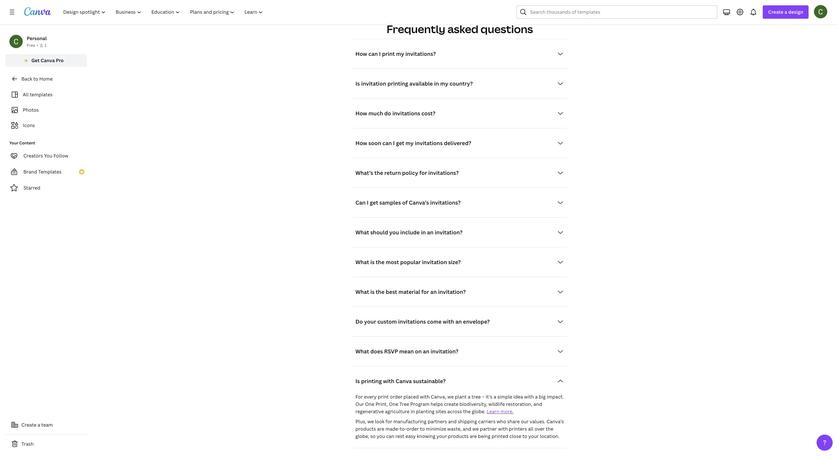 Task type: vqa. For each thing, say whether or not it's contained in the screenshot.
Your Story • 1080 × 1920 px button
no



Task type: locate. For each thing, give the bounding box(es) containing it.
create left design
[[769, 9, 784, 15]]

how for how soon can i get my invitations delivered?
[[356, 139, 367, 147]]

0 vertical spatial create
[[769, 9, 784, 15]]

1 vertical spatial is
[[371, 288, 375, 296]]

order inside plus, we look for manufacturing partners and shipping carriers who share our values. canva's products are made-to-order to minimize waste, and we partner with printers all over the globe, so you can rest easy knowing your products are being printed close to your location.
[[407, 426, 419, 432]]

for right policy
[[420, 169, 427, 177]]

your down all
[[529, 433, 539, 440]]

0 horizontal spatial you
[[377, 433, 385, 440]]

in inside for every print order placed with canva, we plant a tree – it's a simple idea with a big impact. our one print, one tree program helps create biodiversity, wildlife restoration, and regenerative agriculture in planting sites across the globe.
[[411, 409, 415, 415]]

2 vertical spatial invitations
[[398, 318, 426, 326]]

canva inside get canva pro button
[[41, 57, 55, 64]]

with up program
[[420, 394, 430, 400]]

invitation? inside what should you include in an invitation? dropdown button
[[435, 229, 463, 236]]

a left design
[[785, 9, 788, 15]]

4 what from the top
[[356, 348, 369, 355]]

for inside plus, we look for manufacturing partners and shipping carriers who share our values. canva's products are made-to-order to minimize waste, and we partner with printers all over the globe, so you can rest easy knowing your products are being printed close to your location.
[[386, 419, 392, 425]]

the up location.
[[546, 426, 554, 432]]

invitation? for what should you include in an invitation?
[[435, 229, 463, 236]]

idea
[[514, 394, 523, 400]]

what left most
[[356, 259, 369, 266]]

1 horizontal spatial canva's
[[547, 419, 564, 425]]

how can i print my invitations?
[[356, 50, 436, 57]]

1 vertical spatial for
[[422, 288, 429, 296]]

get inside dropdown button
[[370, 199, 378, 206]]

2 vertical spatial in
[[411, 409, 415, 415]]

one
[[365, 401, 375, 408], [389, 401, 399, 408]]

print
[[382, 50, 395, 57], [378, 394, 389, 400]]

0 horizontal spatial are
[[377, 426, 385, 432]]

0 vertical spatial get
[[396, 139, 405, 147]]

1 is from the top
[[356, 80, 360, 87]]

and
[[534, 401, 542, 408], [448, 419, 457, 425], [463, 426, 472, 432]]

is for is invitation printing available in my country?
[[356, 80, 360, 87]]

to
[[33, 76, 38, 82], [420, 426, 425, 432], [523, 433, 528, 440]]

0 vertical spatial to
[[33, 76, 38, 82]]

1 horizontal spatial invitation
[[422, 259, 447, 266]]

plus,
[[356, 419, 366, 425]]

canva's right of
[[409, 199, 429, 206]]

can inside "dropdown button"
[[383, 139, 392, 147]]

invitations? inside dropdown button
[[430, 199, 461, 206]]

1 vertical spatial and
[[448, 419, 457, 425]]

to up knowing
[[420, 426, 425, 432]]

get inside "dropdown button"
[[396, 139, 405, 147]]

invitation? inside what does rsvp mean on an invitation? dropdown button
[[431, 348, 459, 355]]

0 vertical spatial we
[[448, 394, 454, 400]]

what's the return policy for invitations? button
[[353, 166, 567, 180]]

is inside "dropdown button"
[[356, 378, 360, 385]]

1 vertical spatial invitation
[[422, 259, 447, 266]]

and inside for every print order placed with canva, we plant a tree – it's a simple idea with a big impact. our one print, one tree program helps create biodiversity, wildlife restoration, and regenerative agriculture in planting sites across the globe.
[[534, 401, 542, 408]]

is left best in the bottom left of the page
[[371, 288, 375, 296]]

invitations
[[393, 110, 420, 117], [415, 139, 443, 147], [398, 318, 426, 326]]

you right should
[[390, 229, 399, 236]]

0 vertical spatial invitation?
[[435, 229, 463, 236]]

0 vertical spatial print
[[382, 50, 395, 57]]

1 vertical spatial you
[[377, 433, 385, 440]]

what left best in the bottom left of the page
[[356, 288, 369, 296]]

0 vertical spatial products
[[356, 426, 376, 432]]

team
[[41, 422, 53, 428]]

on
[[415, 348, 422, 355]]

0 vertical spatial invitations?
[[406, 50, 436, 57]]

are left being
[[470, 433, 477, 440]]

one up agriculture
[[389, 401, 399, 408]]

invitation left size?
[[422, 259, 447, 266]]

1 vertical spatial to
[[420, 426, 425, 432]]

invitations inside dropdown button
[[393, 110, 420, 117]]

printing inside "dropdown button"
[[361, 378, 382, 385]]

you right the so
[[377, 433, 385, 440]]

is for most
[[371, 259, 375, 266]]

my for country?
[[441, 80, 449, 87]]

partner
[[480, 426, 497, 432]]

invitation up 'much'
[[361, 80, 386, 87]]

order up easy
[[407, 426, 419, 432]]

0 vertical spatial i
[[379, 50, 381, 57]]

1 vertical spatial canva's
[[547, 419, 564, 425]]

invitations inside dropdown button
[[398, 318, 426, 326]]

content
[[19, 140, 35, 146]]

size?
[[449, 259, 461, 266]]

0 vertical spatial my
[[396, 50, 404, 57]]

1 vertical spatial printing
[[361, 378, 382, 385]]

i inside dropdown button
[[379, 50, 381, 57]]

look
[[375, 419, 385, 425]]

for every print order placed with canva, we plant a tree – it's a simple idea with a big impact. our one print, one tree program helps create biodiversity, wildlife restoration, and regenerative agriculture in planting sites across the globe.
[[356, 394, 564, 415]]

i inside dropdown button
[[367, 199, 369, 206]]

manufacturing
[[394, 419, 427, 425]]

0 horizontal spatial order
[[390, 394, 403, 400]]

0 horizontal spatial canva
[[41, 57, 55, 64]]

invitations? down frequently
[[406, 50, 436, 57]]

my inside dropdown button
[[441, 80, 449, 87]]

2 horizontal spatial in
[[434, 80, 439, 87]]

and down shipping
[[463, 426, 472, 432]]

frequently
[[387, 22, 446, 36]]

who
[[497, 419, 506, 425]]

sustainable?
[[413, 378, 446, 385]]

rest
[[396, 433, 405, 440]]

create for create a team
[[21, 422, 36, 428]]

invitation? down size?
[[438, 288, 466, 296]]

invitations left the come
[[398, 318, 426, 326]]

my inside dropdown button
[[396, 50, 404, 57]]

canva's
[[409, 199, 429, 206], [547, 419, 564, 425]]

invitations?
[[406, 50, 436, 57], [429, 169, 459, 177], [430, 199, 461, 206]]

0 horizontal spatial printing
[[361, 378, 382, 385]]

we down shipping
[[473, 426, 479, 432]]

get
[[396, 139, 405, 147], [370, 199, 378, 206]]

create a design
[[769, 9, 804, 15]]

3 how from the top
[[356, 139, 367, 147]]

location.
[[540, 433, 560, 440]]

is inside dropdown button
[[356, 80, 360, 87]]

2 horizontal spatial we
[[473, 426, 479, 432]]

best
[[386, 288, 397, 296]]

questions
[[481, 22, 533, 36]]

we up create
[[448, 394, 454, 400]]

your down the minimize in the bottom of the page
[[437, 433, 447, 440]]

delivered?
[[444, 139, 472, 147]]

1 vertical spatial order
[[407, 426, 419, 432]]

with down who
[[498, 426, 508, 432]]

0 horizontal spatial your
[[364, 318, 376, 326]]

how for how can i print my invitations?
[[356, 50, 367, 57]]

2 how from the top
[[356, 110, 367, 117]]

to right back
[[33, 76, 38, 82]]

1 horizontal spatial in
[[421, 229, 426, 236]]

1 vertical spatial canva
[[396, 378, 412, 385]]

our
[[356, 401, 364, 408]]

1 is from the top
[[371, 259, 375, 266]]

more.
[[501, 409, 514, 415]]

in inside dropdown button
[[434, 80, 439, 87]]

2 vertical spatial my
[[406, 139, 414, 147]]

1 horizontal spatial are
[[470, 433, 477, 440]]

cost?
[[422, 110, 436, 117]]

create left team
[[21, 422, 36, 428]]

your inside dropdown button
[[364, 318, 376, 326]]

0 horizontal spatial one
[[365, 401, 375, 408]]

in right available at the top
[[434, 80, 439, 87]]

is
[[356, 80, 360, 87], [356, 378, 360, 385]]

christina overa image
[[814, 5, 828, 18]]

a left team
[[38, 422, 40, 428]]

0 horizontal spatial get
[[370, 199, 378, 206]]

a inside button
[[38, 422, 40, 428]]

products
[[356, 426, 376, 432], [448, 433, 469, 440]]

0 horizontal spatial in
[[411, 409, 415, 415]]

your right "do"
[[364, 318, 376, 326]]

include
[[401, 229, 420, 236]]

1 horizontal spatial you
[[390, 229, 399, 236]]

canva's inside dropdown button
[[409, 199, 429, 206]]

mean
[[400, 348, 414, 355]]

can
[[369, 50, 378, 57], [383, 139, 392, 147], [386, 433, 395, 440]]

2 vertical spatial can
[[386, 433, 395, 440]]

0 horizontal spatial my
[[396, 50, 404, 57]]

1 horizontal spatial to
[[420, 426, 425, 432]]

an right include
[[427, 229, 434, 236]]

invitation? inside what is the best material for an invitation? dropdown button
[[438, 288, 466, 296]]

to right close
[[523, 433, 528, 440]]

invitations? up what should you include in an invitation? dropdown button
[[430, 199, 461, 206]]

2 is from the top
[[356, 378, 360, 385]]

is left most
[[371, 259, 375, 266]]

2 vertical spatial invitation?
[[431, 348, 459, 355]]

all
[[528, 426, 534, 432]]

what left does
[[356, 348, 369, 355]]

1 horizontal spatial products
[[448, 433, 469, 440]]

products down 'waste,'
[[448, 433, 469, 440]]

invitations right do
[[393, 110, 420, 117]]

we left look
[[368, 419, 374, 425]]

1 vertical spatial invitations
[[415, 139, 443, 147]]

what's
[[356, 169, 373, 177]]

with up the print,
[[383, 378, 395, 385]]

top level navigation element
[[59, 5, 269, 19]]

do your custom invitations come with an envelope? button
[[353, 315, 567, 329]]

printers
[[509, 426, 527, 432]]

with right the come
[[443, 318, 454, 326]]

print inside for every print order placed with canva, we plant a tree – it's a simple idea with a big impact. our one print, one tree program helps create biodiversity, wildlife restoration, and regenerative agriculture in planting sites across the globe.
[[378, 394, 389, 400]]

invitations for cost?
[[393, 110, 420, 117]]

my up policy
[[406, 139, 414, 147]]

create inside button
[[21, 422, 36, 428]]

does
[[371, 348, 383, 355]]

my
[[396, 50, 404, 57], [441, 80, 449, 87], [406, 139, 414, 147]]

all templates link
[[9, 88, 83, 101]]

0 vertical spatial and
[[534, 401, 542, 408]]

the down "biodiversity,"
[[463, 409, 471, 415]]

0 horizontal spatial invitation
[[361, 80, 386, 87]]

what inside dropdown button
[[356, 229, 369, 236]]

samples
[[380, 199, 401, 206]]

learn more.
[[487, 409, 514, 415]]

0 vertical spatial order
[[390, 394, 403, 400]]

and down big
[[534, 401, 542, 408]]

0 vertical spatial for
[[420, 169, 427, 177]]

do
[[356, 318, 363, 326]]

how for how much do invitations cost?
[[356, 110, 367, 117]]

the left return
[[375, 169, 383, 177]]

is invitation printing available in my country?
[[356, 80, 473, 87]]

0 vertical spatial printing
[[388, 80, 408, 87]]

with inside "dropdown button"
[[383, 378, 395, 385]]

what is the most popular invitation size?
[[356, 259, 461, 266]]

1 horizontal spatial i
[[379, 50, 381, 57]]

0 vertical spatial is
[[356, 80, 360, 87]]

order inside for every print order placed with canva, we plant a tree – it's a simple idea with a big impact. our one print, one tree program helps create biodiversity, wildlife restoration, and regenerative agriculture in planting sites across the globe.
[[390, 394, 403, 400]]

globe,
[[356, 433, 369, 440]]

how inside "dropdown button"
[[356, 139, 367, 147]]

minimize
[[426, 426, 446, 432]]

1 vertical spatial invitations?
[[429, 169, 459, 177]]

biodiversity,
[[460, 401, 488, 408]]

get canva pro button
[[5, 54, 87, 67]]

products up globe,
[[356, 426, 376, 432]]

1 horizontal spatial canva
[[396, 378, 412, 385]]

much
[[369, 110, 383, 117]]

0 vertical spatial canva
[[41, 57, 55, 64]]

0 horizontal spatial products
[[356, 426, 376, 432]]

1 vertical spatial how
[[356, 110, 367, 117]]

icons
[[23, 122, 35, 129]]

our
[[521, 419, 529, 425]]

create inside dropdown button
[[769, 9, 784, 15]]

1 horizontal spatial and
[[463, 426, 472, 432]]

what should you include in an invitation?
[[356, 229, 463, 236]]

1 vertical spatial invitation?
[[438, 288, 466, 296]]

the left best in the bottom left of the page
[[376, 288, 385, 296]]

0 vertical spatial is
[[371, 259, 375, 266]]

what left should
[[356, 229, 369, 236]]

0 vertical spatial invitations
[[393, 110, 420, 117]]

0 horizontal spatial create
[[21, 422, 36, 428]]

planting
[[416, 409, 435, 415]]

0 vertical spatial can
[[369, 50, 378, 57]]

sites
[[436, 409, 446, 415]]

2 is from the top
[[371, 288, 375, 296]]

free
[[27, 43, 35, 48]]

1 vertical spatial in
[[421, 229, 426, 236]]

the left most
[[376, 259, 385, 266]]

custom
[[378, 318, 397, 326]]

the inside 'dropdown button'
[[375, 169, 383, 177]]

printing up every
[[361, 378, 382, 385]]

for inside dropdown button
[[422, 288, 429, 296]]

1 what from the top
[[356, 229, 369, 236]]

of
[[402, 199, 408, 206]]

design
[[789, 9, 804, 15]]

a
[[785, 9, 788, 15], [468, 394, 471, 400], [494, 394, 497, 400], [535, 394, 538, 400], [38, 422, 40, 428]]

in right include
[[421, 229, 426, 236]]

invitations left delivered?
[[415, 139, 443, 147]]

print,
[[376, 401, 388, 408]]

my down frequently
[[396, 50, 404, 57]]

my inside "dropdown button"
[[406, 139, 414, 147]]

in inside dropdown button
[[421, 229, 426, 236]]

i
[[379, 50, 381, 57], [393, 139, 395, 147], [367, 199, 369, 206]]

0 vertical spatial how
[[356, 50, 367, 57]]

1 horizontal spatial order
[[407, 426, 419, 432]]

an inside dropdown button
[[427, 229, 434, 236]]

0 horizontal spatial i
[[367, 199, 369, 206]]

are down look
[[377, 426, 385, 432]]

canva up placed
[[396, 378, 412, 385]]

1 vertical spatial my
[[441, 80, 449, 87]]

0 horizontal spatial to
[[33, 76, 38, 82]]

2 vertical spatial we
[[473, 426, 479, 432]]

0 vertical spatial are
[[377, 426, 385, 432]]

0 vertical spatial in
[[434, 80, 439, 87]]

invitations? inside dropdown button
[[406, 50, 436, 57]]

0 vertical spatial invitation
[[361, 80, 386, 87]]

in down program
[[411, 409, 415, 415]]

one up regenerative
[[365, 401, 375, 408]]

canva's up location.
[[547, 419, 564, 425]]

1 vertical spatial create
[[21, 422, 36, 428]]

get right can at the top left of page
[[370, 199, 378, 206]]

for
[[420, 169, 427, 177], [422, 288, 429, 296], [386, 419, 392, 425]]

invitations? inside 'dropdown button'
[[429, 169, 459, 177]]

made-
[[386, 426, 400, 432]]

invitation? right the on
[[431, 348, 459, 355]]

1 how from the top
[[356, 50, 367, 57]]

invitation? for what does rsvp mean on an invitation?
[[431, 348, 459, 355]]

3 what from the top
[[356, 288, 369, 296]]

my left country?
[[441, 80, 449, 87]]

my for invitations
[[406, 139, 414, 147]]

2 vertical spatial how
[[356, 139, 367, 147]]

starred
[[23, 185, 40, 191]]

an
[[427, 229, 434, 236], [431, 288, 437, 296], [456, 318, 462, 326], [423, 348, 430, 355]]

0 vertical spatial canva's
[[409, 199, 429, 206]]

for right material
[[422, 288, 429, 296]]

order up tree
[[390, 394, 403, 400]]

a left big
[[535, 394, 538, 400]]

for
[[356, 394, 363, 400]]

2 horizontal spatial and
[[534, 401, 542, 408]]

and up 'waste,'
[[448, 419, 457, 425]]

material
[[399, 288, 420, 296]]

2 vertical spatial and
[[463, 426, 472, 432]]

canva left "pro" at left top
[[41, 57, 55, 64]]

1 horizontal spatial get
[[396, 139, 405, 147]]

printing left available at the top
[[388, 80, 408, 87]]

envelope?
[[463, 318, 490, 326]]

2 what from the top
[[356, 259, 369, 266]]

invitations? down delivered?
[[429, 169, 459, 177]]

2 horizontal spatial my
[[441, 80, 449, 87]]

2 vertical spatial i
[[367, 199, 369, 206]]

1 horizontal spatial we
[[448, 394, 454, 400]]

photos link
[[9, 104, 83, 116]]

get
[[31, 57, 40, 64]]

1 vertical spatial can
[[383, 139, 392, 147]]

what
[[356, 229, 369, 236], [356, 259, 369, 266], [356, 288, 369, 296], [356, 348, 369, 355]]

None search field
[[517, 5, 718, 19]]

1 horizontal spatial printing
[[388, 80, 408, 87]]

get right 'soon'
[[396, 139, 405, 147]]

invitation? up size?
[[435, 229, 463, 236]]

1 vertical spatial get
[[370, 199, 378, 206]]

1 vertical spatial products
[[448, 433, 469, 440]]

you inside dropdown button
[[390, 229, 399, 236]]

1 vertical spatial print
[[378, 394, 389, 400]]

1 horizontal spatial your
[[437, 433, 447, 440]]

what for what is the best material for an invitation?
[[356, 288, 369, 296]]

1 vertical spatial are
[[470, 433, 477, 440]]

0 horizontal spatial we
[[368, 419, 374, 425]]

for inside 'dropdown button'
[[420, 169, 427, 177]]

canva's inside plus, we look for manufacturing partners and shipping carriers who share our values. canva's products are made-to-order to minimize waste, and we partner with printers all over the globe, so you can rest easy knowing your products are being printed close to your location.
[[547, 419, 564, 425]]

2 vertical spatial to
[[523, 433, 528, 440]]

frequently asked questions
[[387, 22, 533, 36]]

1 vertical spatial i
[[393, 139, 395, 147]]

2 vertical spatial for
[[386, 419, 392, 425]]

2 vertical spatial invitations?
[[430, 199, 461, 206]]

for up "made-" at the bottom of the page
[[386, 419, 392, 425]]

creators you follow
[[23, 153, 68, 159]]

come
[[427, 318, 442, 326]]

0 horizontal spatial canva's
[[409, 199, 429, 206]]

invitation
[[361, 80, 386, 87], [422, 259, 447, 266]]

0 horizontal spatial and
[[448, 419, 457, 425]]

1 horizontal spatial my
[[406, 139, 414, 147]]



Task type: describe. For each thing, give the bounding box(es) containing it.
across
[[448, 409, 462, 415]]

invitation inside what is the most popular invitation size? dropdown button
[[422, 259, 447, 266]]

you inside plus, we look for manufacturing partners and shipping carriers who share our values. canva's products are made-to-order to minimize waste, and we partner with printers all over the globe, so you can rest easy knowing your products are being printed close to your location.
[[377, 433, 385, 440]]

with inside dropdown button
[[443, 318, 454, 326]]

in for available
[[434, 80, 439, 87]]

how soon can i get my invitations delivered? button
[[353, 136, 567, 150]]

what is the best material for an invitation?
[[356, 288, 466, 296]]

print inside dropdown button
[[382, 50, 395, 57]]

an right the on
[[423, 348, 430, 355]]

a right "it's"
[[494, 394, 497, 400]]

can inside dropdown button
[[369, 50, 378, 57]]

1 vertical spatial we
[[368, 419, 374, 425]]

we inside for every print order placed with canva, we plant a tree – it's a simple idea with a big impact. our one print, one tree program helps create biodiversity, wildlife restoration, and regenerative agriculture in planting sites across the globe.
[[448, 394, 454, 400]]

templates
[[38, 169, 62, 175]]

what for what should you include in an invitation?
[[356, 229, 369, 236]]

invitations? for what's the return policy for invitations?
[[429, 169, 459, 177]]

your
[[9, 140, 18, 146]]

learn more. link
[[487, 409, 514, 415]]

easy
[[406, 433, 416, 440]]

with right idea on the right bottom
[[524, 394, 534, 400]]

printed
[[492, 433, 509, 440]]

country?
[[450, 80, 473, 87]]

over
[[535, 426, 545, 432]]

so
[[371, 433, 376, 440]]

can
[[356, 199, 366, 206]]

creators
[[23, 153, 43, 159]]

pro
[[56, 57, 64, 64]]

you
[[44, 153, 52, 159]]

an right material
[[431, 288, 437, 296]]

get canva pro
[[31, 57, 64, 64]]

waste,
[[448, 426, 462, 432]]

most
[[386, 259, 399, 266]]

globe.
[[472, 409, 486, 415]]

learn
[[487, 409, 500, 415]]

2 one from the left
[[389, 401, 399, 408]]

with inside plus, we look for manufacturing partners and shipping carriers who share our values. canva's products are made-to-order to minimize waste, and we partner with printers all over the globe, so you can rest easy knowing your products are being printed close to your location.
[[498, 426, 508, 432]]

back
[[21, 76, 32, 82]]

brand
[[23, 169, 37, 175]]

canva inside is printing with canva sustainable? "dropdown button"
[[396, 378, 412, 385]]

in for include
[[421, 229, 426, 236]]

what's the return policy for invitations?
[[356, 169, 459, 177]]

free •
[[27, 43, 38, 48]]

helps
[[431, 401, 443, 408]]

do your custom invitations come with an envelope?
[[356, 318, 490, 326]]

do
[[385, 110, 391, 117]]

–
[[482, 394, 485, 400]]

printing inside dropdown button
[[388, 80, 408, 87]]

the inside plus, we look for manufacturing partners and shipping carriers who share our values. canva's products are made-to-order to minimize waste, and we partner with printers all over the globe, so you can rest easy knowing your products are being printed close to your location.
[[546, 426, 554, 432]]

create a team button
[[5, 419, 87, 432]]

policy
[[402, 169, 418, 177]]

1
[[44, 43, 47, 48]]

values.
[[530, 419, 546, 425]]

what should you include in an invitation? button
[[353, 226, 567, 239]]

invitation inside is invitation printing available in my country? dropdown button
[[361, 80, 386, 87]]

starred link
[[5, 181, 87, 195]]

home
[[39, 76, 53, 82]]

should
[[371, 229, 388, 236]]

a left 'tree' in the bottom right of the page
[[468, 394, 471, 400]]

photos
[[23, 107, 39, 113]]

icons link
[[9, 119, 83, 132]]

partners
[[428, 419, 447, 425]]

your content
[[9, 140, 35, 146]]

share
[[508, 419, 520, 425]]

tree
[[400, 401, 409, 408]]

it's
[[486, 394, 493, 400]]

what for what does rsvp mean on an invitation?
[[356, 348, 369, 355]]

to-
[[400, 426, 407, 432]]

tree
[[472, 394, 481, 400]]

1 one from the left
[[365, 401, 375, 408]]

big
[[539, 394, 546, 400]]

shipping
[[458, 419, 477, 425]]

invitations inside "dropdown button"
[[415, 139, 443, 147]]

impact.
[[547, 394, 564, 400]]

is printing with canva sustainable? button
[[353, 375, 567, 388]]

trash link
[[5, 438, 87, 451]]

back to home
[[21, 76, 53, 82]]

invitations for come
[[398, 318, 426, 326]]

knowing
[[417, 433, 436, 440]]

carriers
[[478, 419, 496, 425]]

is printing with canva sustainable?
[[356, 378, 446, 385]]

all
[[23, 91, 29, 98]]

how much do invitations cost? button
[[353, 107, 567, 120]]

rsvp
[[384, 348, 398, 355]]

the inside for every print order placed with canva, we plant a tree – it's a simple idea with a big impact. our one print, one tree program helps create biodiversity, wildlife restoration, and regenerative agriculture in planting sites across the globe.
[[463, 409, 471, 415]]

program
[[411, 401, 430, 408]]

is for is printing with canva sustainable?
[[356, 378, 360, 385]]

can inside plus, we look for manufacturing partners and shipping carriers who share our values. canva's products are made-to-order to minimize waste, and we partner with printers all over the globe, so you can rest easy knowing your products are being printed close to your location.
[[386, 433, 395, 440]]

what does rsvp mean on an invitation? button
[[353, 345, 567, 358]]

soon
[[369, 139, 381, 147]]

every
[[364, 394, 377, 400]]

templates
[[30, 91, 53, 98]]

is invitation printing available in my country? button
[[353, 77, 567, 90]]

personal
[[27, 35, 47, 42]]

2 horizontal spatial to
[[523, 433, 528, 440]]

creators you follow link
[[5, 149, 87, 163]]

what for what is the most popular invitation size?
[[356, 259, 369, 266]]

what does rsvp mean on an invitation?
[[356, 348, 459, 355]]

i inside "dropdown button"
[[393, 139, 395, 147]]

2 horizontal spatial your
[[529, 433, 539, 440]]

what is the best material for an invitation? button
[[353, 285, 567, 299]]

Search search field
[[530, 6, 713, 18]]

wildlife
[[489, 401, 505, 408]]

all templates
[[23, 91, 53, 98]]

how much do invitations cost?
[[356, 110, 436, 117]]

create for create a design
[[769, 9, 784, 15]]

restoration,
[[506, 401, 533, 408]]

create
[[444, 401, 459, 408]]

a inside dropdown button
[[785, 9, 788, 15]]

canva,
[[431, 394, 446, 400]]

is for best
[[371, 288, 375, 296]]

to inside the back to home link
[[33, 76, 38, 82]]

can i get samples of canva's invitations? button
[[353, 196, 567, 209]]

brand templates
[[23, 169, 62, 175]]

return
[[385, 169, 401, 177]]

placed
[[404, 394, 419, 400]]

what is the most popular invitation size? button
[[353, 256, 567, 269]]

invitations? for how can i print my invitations?
[[406, 50, 436, 57]]

brand templates link
[[5, 165, 87, 179]]

an left envelope?
[[456, 318, 462, 326]]



